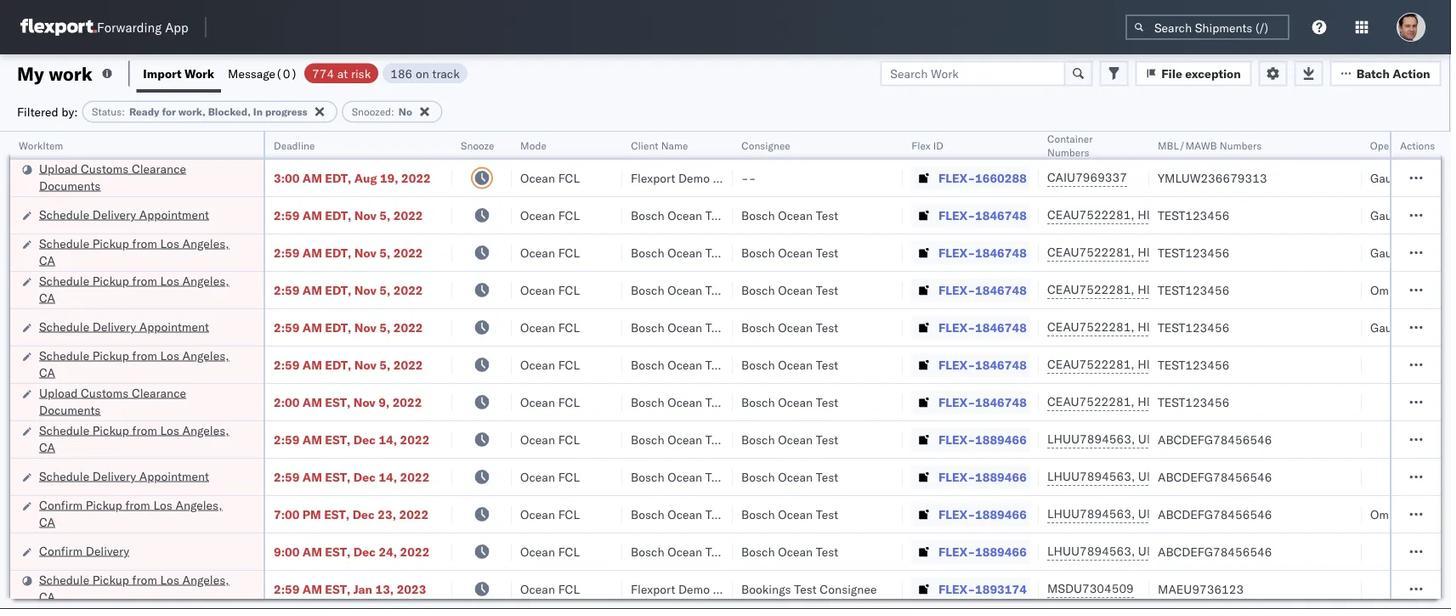 Task type: describe. For each thing, give the bounding box(es) containing it.
ca for 1st schedule pickup from los angeles, ca button from the top of the page
[[39, 253, 55, 268]]

1893174
[[975, 582, 1027, 597]]

mbl/mawb
[[1158, 139, 1217, 152]]

angeles, for fourth schedule pickup from los angeles, ca button from the bottom of the page
[[182, 273, 229, 288]]

omkar savant for ceau7522281, hlxu6269489, hlxu8034992
[[1371, 283, 1446, 298]]

resize handle column header for workitem
[[243, 132, 264, 610]]

snoozed
[[352, 105, 391, 118]]

2:59 am edt, nov 5, 2022 for 1st schedule pickup from los angeles, ca button from the top of the page
[[274, 245, 423, 260]]

ready
[[129, 105, 159, 118]]

8 ocean fcl from the top
[[520, 432, 580, 447]]

appointment for 2:59 am edt, nov 5, 2022
[[139, 207, 209, 222]]

at
[[337, 66, 348, 81]]

7:00
[[274, 507, 300, 522]]

maeu9736123
[[1158, 582, 1244, 597]]

6 test123456 from the top
[[1158, 395, 1230, 410]]

5 2:59 from the top
[[274, 358, 300, 372]]

upload customs clearance documents link for 3:00 am edt, aug 19, 2022
[[39, 160, 241, 194]]

progress
[[265, 105, 308, 118]]

mode button
[[512, 135, 605, 152]]

bookings test consignee
[[741, 582, 877, 597]]

flexport for bookings test consignee
[[631, 582, 675, 597]]

flex id
[[912, 139, 944, 152]]

24,
[[379, 545, 397, 559]]

work
[[49, 62, 93, 85]]

1 ceau7522281, from the top
[[1048, 207, 1135, 222]]

jawla for upload customs clearance documents
[[1412, 170, 1441, 185]]

workitem button
[[10, 135, 247, 152]]

jawla for schedule delivery appointment
[[1412, 320, 1441, 335]]

ca for third schedule pickup from los angeles, ca button from the top of the page
[[39, 365, 55, 380]]

forwarding app link
[[20, 19, 188, 36]]

resize handle column header for client name
[[713, 132, 733, 610]]

edt, for 'schedule pickup from los angeles, ca' link corresponding to fourth schedule pickup from los angeles, ca button from the bottom of the page
[[325, 283, 352, 298]]

container numbers
[[1048, 132, 1093, 159]]

actions
[[1400, 139, 1436, 152]]

status
[[92, 105, 122, 118]]

client
[[631, 139, 658, 152]]

5 test123456 from the top
[[1158, 358, 1230, 372]]

edt, for upload customs clearance documents link corresponding to 3:00 am edt, aug 19, 2022
[[325, 170, 352, 185]]

2 ceau7522281, hlxu6269489, hlxu8034992 from the top
[[1048, 245, 1311, 260]]

for
[[162, 105, 176, 118]]

2 schedule delivery appointment link from the top
[[39, 318, 209, 335]]

file exception
[[1162, 66, 1241, 81]]

4 lhuu7894563, uetu5238478 from the top
[[1048, 544, 1221, 559]]

4 1846748 from the top
[[975, 320, 1027, 335]]

flex
[[912, 139, 931, 152]]

2 schedule delivery appointment button from the top
[[39, 318, 209, 337]]

Search Shipments (/) text field
[[1126, 14, 1290, 40]]

2 schedule from the top
[[39, 236, 89, 251]]

track
[[432, 66, 460, 81]]

9:00
[[274, 545, 300, 559]]

flexport for --
[[631, 170, 675, 185]]

7 am from the top
[[303, 395, 322, 410]]

flexport demo consignee for -
[[631, 170, 770, 185]]

1660288
[[975, 170, 1027, 185]]

3 lhuu7894563, uetu5238478 from the top
[[1048, 507, 1221, 522]]

schedule pickup from los angeles, ca for 2nd schedule pickup from los angeles, ca button from the bottom of the page
[[39, 423, 229, 455]]

on
[[416, 66, 429, 81]]

snooze
[[461, 139, 494, 152]]

4 5, from the top
[[379, 320, 391, 335]]

jan
[[354, 582, 372, 597]]

consignee button
[[733, 135, 886, 152]]

10 resize handle column header from the left
[[1421, 132, 1441, 610]]

demo for -
[[678, 170, 710, 185]]

from for first schedule pickup from los angeles, ca button from the bottom
[[132, 573, 157, 588]]

1 lhuu7894563, uetu5238478 from the top
[[1048, 432, 1221, 447]]

3 am from the top
[[303, 245, 322, 260]]

nov for third schedule pickup from los angeles, ca button from the top of the page
[[354, 358, 377, 372]]

snoozed : no
[[352, 105, 412, 118]]

my work
[[17, 62, 93, 85]]

message
[[228, 66, 276, 81]]

los for 2nd schedule pickup from los angeles, ca button from the bottom of the page
[[160, 423, 179, 438]]

mode
[[520, 139, 546, 152]]

5 ocean fcl from the top
[[520, 320, 580, 335]]

2 schedule pickup from los angeles, ca button from the top
[[39, 273, 241, 308]]

2 14, from the top
[[379, 470, 397, 485]]

5 hlxu8034992 from the top
[[1228, 357, 1311, 372]]

pickup for third schedule pickup from los angeles, ca button from the top of the page
[[93, 348, 129, 363]]

confirm for confirm pickup from los angeles, ca
[[39, 498, 83, 513]]

4 lhuu7894563, from the top
[[1048, 544, 1135, 559]]

ca for fourth schedule pickup from los angeles, ca button from the bottom of the page
[[39, 290, 55, 305]]

2 lhuu7894563, uetu5238478 from the top
[[1048, 469, 1221, 484]]

2 flex-1846748 from the top
[[939, 245, 1027, 260]]

consignee inside button
[[741, 139, 790, 152]]

4 1889466 from the top
[[975, 545, 1027, 559]]

resize handle column header for deadline
[[432, 132, 452, 610]]

est, up 7:00 pm est, dec 23, 2022
[[325, 470, 351, 485]]

delivery for 2:59 am est, dec 14, 2022
[[93, 469, 136, 484]]

flex- for confirm pickup from los angeles, ca link
[[939, 507, 975, 522]]

2:00
[[274, 395, 300, 410]]

flex- for 'schedule pickup from los angeles, ca' link corresponding to fourth schedule pickup from los angeles, ca button from the bottom of the page
[[939, 283, 975, 298]]

3 2:59 from the top
[[274, 283, 300, 298]]

angeles, for third schedule pickup from los angeles, ca button from the top of the page
[[182, 348, 229, 363]]

6 2:59 from the top
[[274, 432, 300, 447]]

4 abcdefg78456546 from the top
[[1158, 545, 1272, 559]]

9 flex- from the top
[[939, 470, 975, 485]]

(0)
[[276, 66, 298, 81]]

2 schedule delivery appointment from the top
[[39, 319, 209, 334]]

1 am from the top
[[303, 170, 322, 185]]

blocked,
[[208, 105, 251, 118]]

est, for confirm pickup from los angeles, ca button
[[324, 507, 350, 522]]

19,
[[380, 170, 398, 185]]

dec down 2:00 am est, nov 9, 2022
[[354, 432, 376, 447]]

resize handle column header for container numbers
[[1129, 132, 1150, 610]]

caiu7969337
[[1048, 170, 1127, 185]]

9,
[[379, 395, 390, 410]]

container numbers button
[[1039, 128, 1133, 159]]

ca for first schedule pickup from los angeles, ca button from the bottom
[[39, 590, 55, 605]]

ca for 2nd schedule pickup from los angeles, ca button from the bottom of the page
[[39, 440, 55, 455]]

ymluw236679313
[[1158, 170, 1267, 185]]

3 ocean fcl from the top
[[520, 245, 580, 260]]

11 fcl from the top
[[558, 545, 580, 559]]

1 fcl from the top
[[558, 170, 580, 185]]

by:
[[61, 104, 78, 119]]

pm
[[303, 507, 321, 522]]

from for 2nd schedule pickup from los angeles, ca button from the bottom of the page
[[132, 423, 157, 438]]

import
[[143, 66, 182, 81]]

deadline button
[[265, 135, 435, 152]]

bookings
[[741, 582, 791, 597]]

los for first schedule pickup from los angeles, ca button from the bottom
[[160, 573, 179, 588]]

flex- for third schedule pickup from los angeles, ca button from the top of the page 'schedule pickup from los angeles, ca' link
[[939, 358, 975, 372]]

11 ocean fcl from the top
[[520, 545, 580, 559]]

forwarding app
[[97, 19, 188, 35]]

edt, for 'schedule pickup from los angeles, ca' link corresponding to 1st schedule pickup from los angeles, ca button from the top of the page
[[325, 245, 352, 260]]

6 ocean fcl from the top
[[520, 358, 580, 372]]

9:00 am est, dec 24, 2022
[[274, 545, 430, 559]]

upload customs clearance documents for 2:00 am est, nov 9, 2022
[[39, 386, 186, 417]]

est, for upload customs clearance documents button for 2:00 am est, nov 9, 2022
[[325, 395, 351, 410]]

dec left the 23,
[[353, 507, 375, 522]]

6 schedule from the top
[[39, 423, 89, 438]]

flex- for 'schedule pickup from los angeles, ca' link corresponding to 1st schedule pickup from los angeles, ca button from the top of the page
[[939, 245, 975, 260]]

schedule pickup from los angeles, ca link for fourth schedule pickup from los angeles, ca button from the bottom of the page
[[39, 273, 241, 307]]

4 hlxu8034992 from the top
[[1228, 320, 1311, 335]]

4 ceau7522281, hlxu6269489, hlxu8034992 from the top
[[1048, 320, 1311, 335]]

pickup for first schedule pickup from los angeles, ca button from the bottom
[[93, 573, 129, 588]]

deadline
[[274, 139, 315, 152]]

id
[[933, 139, 944, 152]]

2 2:59 from the top
[[274, 245, 300, 260]]

--
[[741, 170, 756, 185]]

1 abcdefg78456546 from the top
[[1158, 432, 1272, 447]]

upload customs clearance documents link for 2:00 am est, nov 9, 2022
[[39, 385, 241, 419]]

delivery for 2:59 am edt, nov 5, 2022
[[93, 207, 136, 222]]

1 2:59 am est, dec 14, 2022 from the top
[[274, 432, 430, 447]]

los for third schedule pickup from los angeles, ca button from the top of the page
[[160, 348, 179, 363]]

dec left 24,
[[354, 545, 376, 559]]

2 uetu5238478 from the top
[[1138, 469, 1221, 484]]

11 am from the top
[[303, 582, 322, 597]]

10 fcl from the top
[[558, 507, 580, 522]]

5 am from the top
[[303, 320, 322, 335]]

4 schedule pickup from los angeles, ca button from the top
[[39, 422, 241, 458]]

5 schedule from the top
[[39, 348, 89, 363]]

numbers for mbl/mawb numbers
[[1220, 139, 1262, 152]]

2 test123456 from the top
[[1158, 245, 1230, 260]]

8 am from the top
[[303, 432, 322, 447]]

jawla for schedule pickup from los angeles, ca
[[1412, 245, 1441, 260]]

2 1846748 from the top
[[975, 245, 1027, 260]]

13,
[[375, 582, 394, 597]]

: for snoozed
[[391, 105, 394, 118]]

flex- for 'schedule pickup from los angeles, ca' link related to first schedule pickup from los angeles, ca button from the bottom
[[939, 582, 975, 597]]

filtered by:
[[17, 104, 78, 119]]

6 am from the top
[[303, 358, 322, 372]]

app
[[165, 19, 188, 35]]

Search Work text field
[[880, 61, 1066, 86]]

2 fcl from the top
[[558, 208, 580, 223]]

3 1889466 from the top
[[975, 507, 1027, 522]]

3 hlxu8034992 from the top
[[1228, 282, 1311, 297]]

est, for first schedule pickup from los angeles, ca button from the bottom
[[325, 582, 351, 597]]

dec up 7:00 pm est, dec 23, 2022
[[354, 470, 376, 485]]

mbl/mawb numbers button
[[1150, 135, 1345, 152]]

7:00 pm est, dec 23, 2022
[[274, 507, 429, 522]]

flex id button
[[903, 135, 1022, 152]]

upload for 2:00 am est, nov 9, 2022
[[39, 386, 78, 400]]

schedule delivery appointment button for 2:59 am est, dec 14, 2022
[[39, 468, 209, 487]]

batch action button
[[1330, 61, 1442, 86]]

6 hlxu6269489, from the top
[[1138, 395, 1225, 409]]

schedule delivery appointment for 2:59 am est, dec 14, 2022
[[39, 469, 209, 484]]

1 2:59 from the top
[[274, 208, 300, 223]]

1 lhuu7894563, from the top
[[1048, 432, 1135, 447]]

8 schedule from the top
[[39, 573, 89, 588]]

est, up 2:59 am est, jan 13, 2023
[[325, 545, 351, 559]]

nov for fourth schedule pickup from los angeles, ca button from the bottom of the page
[[354, 283, 377, 298]]

schedule pickup from los angeles, ca for fourth schedule pickup from los angeles, ca button from the bottom of the page
[[39, 273, 229, 305]]

schedule delivery appointment button for 2:59 am edt, nov 5, 2022
[[39, 206, 209, 225]]

los for confirm pickup from los angeles, ca button
[[153, 498, 172, 513]]

1 1889466 from the top
[[975, 432, 1027, 447]]

2 2:59 am est, dec 14, 2022 from the top
[[274, 470, 430, 485]]

2 hlxu6269489, from the top
[[1138, 245, 1225, 260]]

4 am from the top
[[303, 283, 322, 298]]

batch
[[1357, 66, 1390, 81]]

savant for lhuu7894563, uetu5238478
[[1410, 507, 1446, 522]]

nov for upload customs clearance documents button for 2:00 am est, nov 9, 2022
[[354, 395, 376, 410]]

gaurav jawla for schedule pickup from los angeles, ca
[[1371, 245, 1441, 260]]

schedule delivery appointment link for 2:59 am edt, nov 5, 2022
[[39, 206, 209, 223]]

omkar for lhuu7894563, uetu5238478
[[1371, 507, 1406, 522]]

my
[[17, 62, 44, 85]]

pickup for 2nd schedule pickup from los angeles, ca button from the bottom of the page
[[93, 423, 129, 438]]

4 fcl from the top
[[558, 283, 580, 298]]

5 1846748 from the top
[[975, 358, 1027, 372]]

no
[[399, 105, 412, 118]]

documents for 2:00
[[39, 403, 101, 417]]

: for status
[[122, 105, 125, 118]]

mbl/mawb numbers
[[1158, 139, 1262, 152]]

4 ceau7522281, from the top
[[1048, 320, 1135, 335]]

186 on track
[[390, 66, 460, 81]]

confirm pickup from los angeles, ca link
[[39, 497, 241, 531]]

gaurav jawla for upload customs clearance documents
[[1371, 170, 1441, 185]]

4 hlxu6269489, from the top
[[1138, 320, 1225, 335]]

774 at risk
[[312, 66, 371, 81]]

2 abcdefg78456546 from the top
[[1158, 470, 1272, 485]]

1 ocean fcl from the top
[[520, 170, 580, 185]]

in
[[253, 105, 263, 118]]

1 uetu5238478 from the top
[[1138, 432, 1221, 447]]

flex-1660288
[[939, 170, 1027, 185]]

appointment for 2:59 am est, dec 14, 2022
[[139, 469, 209, 484]]

gaurav for schedule pickup from los angeles, ca
[[1371, 245, 1409, 260]]

9 fcl from the top
[[558, 470, 580, 485]]

11 flex- from the top
[[939, 545, 975, 559]]

savant for ceau7522281, hlxu6269489, hlxu8034992
[[1410, 283, 1446, 298]]

flex- for upload customs clearance documents link corresponding to 3:00 am edt, aug 19, 2022
[[939, 170, 975, 185]]

2 gaurav from the top
[[1371, 208, 1409, 223]]

1 flex-1889466 from the top
[[939, 432, 1027, 447]]

work,
[[178, 105, 205, 118]]

container
[[1048, 132, 1093, 145]]

schedule pickup from los angeles, ca for third schedule pickup from los angeles, ca button from the top of the page
[[39, 348, 229, 380]]

1 ceau7522281, hlxu6269489, hlxu8034992 from the top
[[1048, 207, 1311, 222]]

2 flex- from the top
[[939, 208, 975, 223]]

workitem
[[19, 139, 63, 152]]

message (0)
[[228, 66, 298, 81]]

1 2:59 am edt, nov 5, 2022 from the top
[[274, 208, 423, 223]]

3 lhuu7894563, from the top
[[1048, 507, 1135, 522]]



Task type: locate. For each thing, give the bounding box(es) containing it.
4 edt, from the top
[[325, 283, 352, 298]]

demo for bookings
[[678, 582, 710, 597]]

5 schedule pickup from los angeles, ca button from the top
[[39, 572, 241, 608]]

edt,
[[325, 170, 352, 185], [325, 208, 352, 223], [325, 245, 352, 260], [325, 283, 352, 298], [325, 320, 352, 335], [325, 358, 352, 372]]

1 flex-1846748 from the top
[[939, 208, 1027, 223]]

0 vertical spatial schedule delivery appointment link
[[39, 206, 209, 223]]

client name button
[[622, 135, 716, 152]]

8 fcl from the top
[[558, 432, 580, 447]]

confirm inside confirm pickup from los angeles, ca
[[39, 498, 83, 513]]

upload customs clearance documents button for 2:00 am est, nov 9, 2022
[[39, 385, 241, 420]]

1 vertical spatial 14,
[[379, 470, 397, 485]]

edt, for 2nd schedule delivery appointment link from the bottom
[[325, 320, 352, 335]]

7 fcl from the top
[[558, 395, 580, 410]]

ceau7522281, for 1st schedule pickup from los angeles, ca button from the top of the page
[[1048, 245, 1135, 260]]

1 schedule delivery appointment from the top
[[39, 207, 209, 222]]

14, down 9,
[[379, 432, 397, 447]]

2 am from the top
[[303, 208, 322, 223]]

delivery
[[93, 207, 136, 222], [93, 319, 136, 334], [93, 469, 136, 484], [86, 544, 129, 559]]

consignee
[[741, 139, 790, 152], [713, 170, 770, 185], [713, 582, 770, 597], [820, 582, 877, 597]]

0 vertical spatial appointment
[[139, 207, 209, 222]]

2 2:59 am edt, nov 5, 2022 from the top
[[274, 245, 423, 260]]

2:59 am edt, nov 5, 2022 for third schedule pickup from los angeles, ca button from the top of the page
[[274, 358, 423, 372]]

est, for 2nd schedule pickup from los angeles, ca button from the bottom of the page
[[325, 432, 351, 447]]

0 vertical spatial 14,
[[379, 432, 397, 447]]

0 vertical spatial savant
[[1410, 283, 1446, 298]]

3 5, from the top
[[379, 283, 391, 298]]

7 2:59 from the top
[[274, 470, 300, 485]]

ceau7522281, for upload customs clearance documents button for 2:00 am est, nov 9, 2022
[[1048, 395, 1135, 409]]

9 am from the top
[[303, 470, 322, 485]]

4 flex-1846748 from the top
[[939, 320, 1027, 335]]

confirm delivery
[[39, 544, 129, 559]]

lhuu7894563, uetu5238478
[[1048, 432, 1221, 447], [1048, 469, 1221, 484], [1048, 507, 1221, 522], [1048, 544, 1221, 559]]

4 schedule from the top
[[39, 319, 89, 334]]

numbers for container numbers
[[1048, 146, 1090, 159]]

edt, for third schedule pickup from los angeles, ca button from the top of the page 'schedule pickup from los angeles, ca' link
[[325, 358, 352, 372]]

0 vertical spatial omkar
[[1371, 283, 1406, 298]]

6 ca from the top
[[39, 590, 55, 605]]

flex-1660288 button
[[912, 166, 1030, 190], [912, 166, 1030, 190]]

0 horizontal spatial numbers
[[1048, 146, 1090, 159]]

2023
[[397, 582, 426, 597]]

1 vertical spatial schedule delivery appointment button
[[39, 318, 209, 337]]

1 customs from the top
[[81, 161, 129, 176]]

test
[[706, 208, 728, 223], [816, 208, 839, 223], [706, 245, 728, 260], [816, 245, 839, 260], [706, 283, 728, 298], [816, 283, 839, 298], [706, 320, 728, 335], [816, 320, 839, 335], [706, 358, 728, 372], [816, 358, 839, 372], [706, 395, 728, 410], [816, 395, 839, 410], [706, 432, 728, 447], [816, 432, 839, 447], [706, 470, 728, 485], [816, 470, 839, 485], [706, 507, 728, 522], [816, 507, 839, 522], [706, 545, 728, 559], [816, 545, 839, 559], [794, 582, 817, 597]]

resize handle column header for consignee
[[883, 132, 903, 610]]

3 1846748 from the top
[[975, 283, 1027, 298]]

pickup
[[93, 236, 129, 251], [93, 273, 129, 288], [93, 348, 129, 363], [93, 423, 129, 438], [86, 498, 122, 513], [93, 573, 129, 588]]

1 - from the left
[[741, 170, 749, 185]]

2:59
[[274, 208, 300, 223], [274, 245, 300, 260], [274, 283, 300, 298], [274, 320, 300, 335], [274, 358, 300, 372], [274, 432, 300, 447], [274, 470, 300, 485], [274, 582, 300, 597]]

schedule pickup from los angeles, ca for 1st schedule pickup from los angeles, ca button from the top of the page
[[39, 236, 229, 268]]

3 schedule pickup from los angeles, ca button from the top
[[39, 347, 241, 383]]

from for confirm pickup from los angeles, ca button
[[125, 498, 150, 513]]

1 vertical spatial confirm
[[39, 544, 83, 559]]

3 ceau7522281, from the top
[[1048, 282, 1135, 297]]

0 vertical spatial upload customs clearance documents button
[[39, 160, 241, 196]]

2 omkar savant from the top
[[1371, 507, 1446, 522]]

0 vertical spatial 2:59 am est, dec 14, 2022
[[274, 432, 430, 447]]

flexport demo consignee for bookings
[[631, 582, 770, 597]]

1 vertical spatial flexport
[[631, 582, 675, 597]]

12 flex- from the top
[[939, 582, 975, 597]]

0 vertical spatial upload customs clearance documents link
[[39, 160, 241, 194]]

0 vertical spatial schedule delivery appointment button
[[39, 206, 209, 225]]

omkar for ceau7522281, hlxu6269489, hlxu8034992
[[1371, 283, 1406, 298]]

risk
[[351, 66, 371, 81]]

aug
[[354, 170, 377, 185]]

2 : from the left
[[391, 105, 394, 118]]

186
[[390, 66, 413, 81]]

jawla
[[1412, 170, 1441, 185], [1412, 208, 1441, 223], [1412, 245, 1441, 260], [1412, 320, 1441, 335]]

numbers inside container numbers
[[1048, 146, 1090, 159]]

0 vertical spatial upload
[[39, 161, 78, 176]]

flex- for 2:00 am est, nov 9, 2022 upload customs clearance documents link
[[939, 395, 975, 410]]

from for 1st schedule pickup from los angeles, ca button from the top of the page
[[132, 236, 157, 251]]

bosch ocean test
[[631, 208, 728, 223], [741, 208, 839, 223], [631, 245, 728, 260], [741, 245, 839, 260], [631, 283, 728, 298], [741, 283, 839, 298], [631, 320, 728, 335], [741, 320, 839, 335], [631, 358, 728, 372], [741, 358, 839, 372], [631, 395, 728, 410], [741, 395, 839, 410], [631, 432, 728, 447], [741, 432, 839, 447], [631, 470, 728, 485], [741, 470, 839, 485], [631, 507, 728, 522], [741, 507, 839, 522], [631, 545, 728, 559], [741, 545, 839, 559]]

gaurav
[[1371, 170, 1409, 185], [1371, 208, 1409, 223], [1371, 245, 1409, 260], [1371, 320, 1409, 335]]

4 ca from the top
[[39, 440, 55, 455]]

hlxu8034992
[[1228, 207, 1311, 222], [1228, 245, 1311, 260], [1228, 282, 1311, 297], [1228, 320, 1311, 335], [1228, 357, 1311, 372], [1228, 395, 1311, 409]]

angeles, inside confirm pickup from los angeles, ca
[[176, 498, 222, 513]]

3 schedule delivery appointment link from the top
[[39, 468, 209, 485]]

1 vertical spatial upload customs clearance documents button
[[39, 385, 241, 420]]

14, up the 23,
[[379, 470, 397, 485]]

omkar savant for lhuu7894563, uetu5238478
[[1371, 507, 1446, 522]]

batch action
[[1357, 66, 1431, 81]]

2:59 am est, jan 13, 2023
[[274, 582, 426, 597]]

1 vertical spatial customs
[[81, 386, 129, 400]]

from for third schedule pickup from los angeles, ca button from the top of the page
[[132, 348, 157, 363]]

1 vertical spatial 2:59 am est, dec 14, 2022
[[274, 470, 430, 485]]

1 vertical spatial upload
[[39, 386, 78, 400]]

3 flex-1889466 from the top
[[939, 507, 1027, 522]]

omkar savant
[[1371, 283, 1446, 298], [1371, 507, 1446, 522]]

schedule pickup from los angeles, ca link for 1st schedule pickup from los angeles, ca button from the top of the page
[[39, 235, 241, 269]]

0 vertical spatial flexport
[[631, 170, 675, 185]]

pickup for confirm pickup from los angeles, ca button
[[86, 498, 122, 513]]

confirm up confirm delivery
[[39, 498, 83, 513]]

6 ceau7522281, hlxu6269489, hlxu8034992 from the top
[[1048, 395, 1311, 409]]

1 vertical spatial demo
[[678, 582, 710, 597]]

numbers inside button
[[1220, 139, 1262, 152]]

4 2:59 am edt, nov 5, 2022 from the top
[[274, 320, 423, 335]]

uetu5238478
[[1138, 432, 1221, 447], [1138, 469, 1221, 484], [1138, 507, 1221, 522], [1138, 544, 1221, 559]]

5 hlxu6269489, from the top
[[1138, 357, 1225, 372]]

2 gaurav jawla from the top
[[1371, 208, 1441, 223]]

dec
[[354, 432, 376, 447], [354, 470, 376, 485], [353, 507, 375, 522], [354, 545, 376, 559]]

upload customs clearance documents button
[[39, 160, 241, 196], [39, 385, 241, 420]]

customs for 3:00 am edt, aug 19, 2022
[[81, 161, 129, 176]]

1 horizontal spatial numbers
[[1220, 139, 1262, 152]]

3:00
[[274, 170, 300, 185]]

2 flex-1889466 from the top
[[939, 470, 1027, 485]]

0 vertical spatial upload customs clearance documents
[[39, 161, 186, 193]]

action
[[1393, 66, 1431, 81]]

ocean
[[520, 170, 555, 185], [520, 208, 555, 223], [668, 208, 703, 223], [778, 208, 813, 223], [520, 245, 555, 260], [668, 245, 703, 260], [778, 245, 813, 260], [520, 283, 555, 298], [668, 283, 703, 298], [778, 283, 813, 298], [520, 320, 555, 335], [668, 320, 703, 335], [778, 320, 813, 335], [520, 358, 555, 372], [668, 358, 703, 372], [778, 358, 813, 372], [520, 395, 555, 410], [668, 395, 703, 410], [778, 395, 813, 410], [520, 432, 555, 447], [668, 432, 703, 447], [778, 432, 813, 447], [520, 470, 555, 485], [668, 470, 703, 485], [778, 470, 813, 485], [520, 507, 555, 522], [668, 507, 703, 522], [778, 507, 813, 522], [520, 545, 555, 559], [668, 545, 703, 559], [778, 545, 813, 559], [520, 582, 555, 597]]

est, right pm
[[324, 507, 350, 522]]

2 appointment from the top
[[139, 319, 209, 334]]

filtered
[[17, 104, 58, 119]]

ca for confirm pickup from los angeles, ca button
[[39, 515, 55, 530]]

ceau7522281, hlxu6269489, hlxu8034992
[[1048, 207, 1311, 222], [1048, 245, 1311, 260], [1048, 282, 1311, 297], [1048, 320, 1311, 335], [1048, 357, 1311, 372], [1048, 395, 1311, 409]]

operator
[[1371, 139, 1412, 152]]

1 vertical spatial schedule delivery appointment
[[39, 319, 209, 334]]

0 vertical spatial schedule delivery appointment
[[39, 207, 209, 222]]

1 ca from the top
[[39, 253, 55, 268]]

4 flex-1889466 from the top
[[939, 545, 1027, 559]]

0 horizontal spatial :
[[122, 105, 125, 118]]

flex-1893174 button
[[912, 578, 1030, 602], [912, 578, 1030, 602]]

1 schedule pickup from los angeles, ca link from the top
[[39, 235, 241, 269]]

flex-1846748
[[939, 208, 1027, 223], [939, 245, 1027, 260], [939, 283, 1027, 298], [939, 320, 1027, 335], [939, 358, 1027, 372], [939, 395, 1027, 410]]

angeles, for 1st schedule pickup from los angeles, ca button from the top of the page
[[182, 236, 229, 251]]

1 upload from the top
[[39, 161, 78, 176]]

msdu7304509
[[1048, 582, 1134, 596]]

forwarding
[[97, 19, 162, 35]]

1 vertical spatial omkar
[[1371, 507, 1406, 522]]

: left the ready
[[122, 105, 125, 118]]

confirm pickup from los angeles, ca button
[[39, 497, 241, 533]]

2 5, from the top
[[379, 245, 391, 260]]

flex-1893174
[[939, 582, 1027, 597]]

est, down 2:00 am est, nov 9, 2022
[[325, 432, 351, 447]]

0 vertical spatial documents
[[39, 178, 101, 193]]

-
[[741, 170, 749, 185], [749, 170, 756, 185]]

4 uetu5238478 from the top
[[1138, 544, 1221, 559]]

flexport
[[631, 170, 675, 185], [631, 582, 675, 597]]

2 upload from the top
[[39, 386, 78, 400]]

exception
[[1185, 66, 1241, 81]]

ca
[[39, 253, 55, 268], [39, 290, 55, 305], [39, 365, 55, 380], [39, 440, 55, 455], [39, 515, 55, 530], [39, 590, 55, 605]]

2:59 am est, dec 14, 2022 up 7:00 pm est, dec 23, 2022
[[274, 470, 430, 485]]

3 ca from the top
[[39, 365, 55, 380]]

los inside confirm pickup from los angeles, ca
[[153, 498, 172, 513]]

confirm for confirm delivery
[[39, 544, 83, 559]]

10 ocean fcl from the top
[[520, 507, 580, 522]]

pickup for fourth schedule pickup from los angeles, ca button from the bottom of the page
[[93, 273, 129, 288]]

flex-
[[939, 170, 975, 185], [939, 208, 975, 223], [939, 245, 975, 260], [939, 283, 975, 298], [939, 320, 975, 335], [939, 358, 975, 372], [939, 395, 975, 410], [939, 432, 975, 447], [939, 470, 975, 485], [939, 507, 975, 522], [939, 545, 975, 559], [939, 582, 975, 597]]

1 vertical spatial clearance
[[132, 386, 186, 400]]

2 - from the left
[[749, 170, 756, 185]]

resize handle column header for mbl/mawb numbers
[[1342, 132, 1362, 610]]

confirm delivery button
[[39, 543, 129, 562]]

name
[[661, 139, 688, 152]]

delivery inside button
[[86, 544, 129, 559]]

1 flex- from the top
[[939, 170, 975, 185]]

demo left the bookings
[[678, 582, 710, 597]]

ceau7522281, for fourth schedule pickup from los angeles, ca button from the bottom of the page
[[1048, 282, 1135, 297]]

gaurav for schedule delivery appointment
[[1371, 320, 1409, 335]]

2 vertical spatial schedule delivery appointment
[[39, 469, 209, 484]]

7 resize handle column header from the left
[[1019, 132, 1039, 610]]

est, left jan
[[325, 582, 351, 597]]

2 vertical spatial schedule delivery appointment button
[[39, 468, 209, 487]]

4 schedule pickup from los angeles, ca from the top
[[39, 423, 229, 455]]

demo down name
[[678, 170, 710, 185]]

3 fcl from the top
[[558, 245, 580, 260]]

schedule delivery appointment button
[[39, 206, 209, 225], [39, 318, 209, 337], [39, 468, 209, 487]]

import work
[[143, 66, 214, 81]]

flex-1889466 button
[[912, 428, 1030, 452], [912, 428, 1030, 452], [912, 466, 1030, 489], [912, 466, 1030, 489], [912, 503, 1030, 527], [912, 503, 1030, 527], [912, 540, 1030, 564], [912, 540, 1030, 564]]

schedule pickup from los angeles, ca link for 2nd schedule pickup from los angeles, ca button from the bottom of the page
[[39, 422, 241, 456]]

gaurav jawla for schedule delivery appointment
[[1371, 320, 1441, 335]]

1 schedule delivery appointment button from the top
[[39, 206, 209, 225]]

1 vertical spatial flexport demo consignee
[[631, 582, 770, 597]]

0 vertical spatial clearance
[[132, 161, 186, 176]]

schedule delivery appointment for 2:59 am edt, nov 5, 2022
[[39, 207, 209, 222]]

1 documents from the top
[[39, 178, 101, 193]]

clearance for 2:00 am est, nov 9, 2022
[[132, 386, 186, 400]]

resize handle column header for mode
[[602, 132, 622, 610]]

0 vertical spatial customs
[[81, 161, 129, 176]]

1 vertical spatial omkar savant
[[1371, 507, 1446, 522]]

import work button
[[136, 54, 221, 93]]

1846748
[[975, 208, 1027, 223], [975, 245, 1027, 260], [975, 283, 1027, 298], [975, 320, 1027, 335], [975, 358, 1027, 372], [975, 395, 1027, 410]]

angeles,
[[182, 236, 229, 251], [182, 273, 229, 288], [182, 348, 229, 363], [182, 423, 229, 438], [176, 498, 222, 513], [182, 573, 229, 588]]

2:00 am est, nov 9, 2022
[[274, 395, 422, 410]]

3 gaurav jawla from the top
[[1371, 245, 1441, 260]]

delivery for 9:00 am est, dec 24, 2022
[[86, 544, 129, 559]]

3:00 am edt, aug 19, 2022
[[274, 170, 431, 185]]

bosch
[[631, 208, 665, 223], [741, 208, 775, 223], [631, 245, 665, 260], [741, 245, 775, 260], [631, 283, 665, 298], [741, 283, 775, 298], [631, 320, 665, 335], [741, 320, 775, 335], [631, 358, 665, 372], [741, 358, 775, 372], [631, 395, 665, 410], [741, 395, 775, 410], [631, 432, 665, 447], [741, 432, 775, 447], [631, 470, 665, 485], [741, 470, 775, 485], [631, 507, 665, 522], [741, 507, 775, 522], [631, 545, 665, 559], [741, 545, 775, 559]]

1 vertical spatial schedule delivery appointment link
[[39, 318, 209, 335]]

confirm delivery link
[[39, 543, 129, 560]]

0 vertical spatial demo
[[678, 170, 710, 185]]

5 flex-1846748 from the top
[[939, 358, 1027, 372]]

1 vertical spatial upload customs clearance documents link
[[39, 385, 241, 419]]

8 2:59 from the top
[[274, 582, 300, 597]]

3 uetu5238478 from the top
[[1138, 507, 1221, 522]]

est, left 9,
[[325, 395, 351, 410]]

gaurav for upload customs clearance documents
[[1371, 170, 1409, 185]]

2:59 am est, dec 14, 2022 down 2:00 am est, nov 9, 2022
[[274, 432, 430, 447]]

flex- for 'schedule pickup from los angeles, ca' link associated with 2nd schedule pickup from los angeles, ca button from the bottom of the page
[[939, 432, 975, 447]]

flexport. image
[[20, 19, 97, 36]]

2 vertical spatial schedule delivery appointment link
[[39, 468, 209, 485]]

angeles, for 2nd schedule pickup from los angeles, ca button from the bottom of the page
[[182, 423, 229, 438]]

3 resize handle column header from the left
[[491, 132, 512, 610]]

3 ceau7522281, hlxu6269489, hlxu8034992 from the top
[[1048, 282, 1311, 297]]

5 ca from the top
[[39, 515, 55, 530]]

12 fcl from the top
[[558, 582, 580, 597]]

1 vertical spatial savant
[[1410, 507, 1446, 522]]

3 edt, from the top
[[325, 245, 352, 260]]

6 ceau7522281, from the top
[[1048, 395, 1135, 409]]

10 am from the top
[[303, 545, 322, 559]]

2 jawla from the top
[[1412, 208, 1441, 223]]

1 savant from the top
[[1410, 283, 1446, 298]]

schedule
[[39, 207, 89, 222], [39, 236, 89, 251], [39, 273, 89, 288], [39, 319, 89, 334], [39, 348, 89, 363], [39, 423, 89, 438], [39, 469, 89, 484], [39, 573, 89, 588]]

from for fourth schedule pickup from los angeles, ca button from the bottom of the page
[[132, 273, 157, 288]]

0 vertical spatial flexport demo consignee
[[631, 170, 770, 185]]

schedule delivery appointment link for 2:59 am est, dec 14, 2022
[[39, 468, 209, 485]]

2 savant from the top
[[1410, 507, 1446, 522]]

confirm pickup from los angeles, ca
[[39, 498, 222, 530]]

file exception button
[[1135, 61, 1252, 86], [1135, 61, 1252, 86]]

4 2:59 from the top
[[274, 320, 300, 335]]

angeles, for confirm pickup from los angeles, ca button
[[176, 498, 222, 513]]

5 fcl from the top
[[558, 320, 580, 335]]

pickup for 1st schedule pickup from los angeles, ca button from the top of the page
[[93, 236, 129, 251]]

2:59 am edt, nov 5, 2022
[[274, 208, 423, 223], [274, 245, 423, 260], [274, 283, 423, 298], [274, 320, 423, 335], [274, 358, 423, 372]]

client name
[[631, 139, 688, 152]]

flex-1846748 button
[[912, 204, 1030, 227], [912, 204, 1030, 227], [912, 241, 1030, 265], [912, 241, 1030, 265], [912, 278, 1030, 302], [912, 278, 1030, 302], [912, 316, 1030, 340], [912, 316, 1030, 340], [912, 353, 1030, 377], [912, 353, 1030, 377], [912, 391, 1030, 415], [912, 391, 1030, 415]]

numbers up ymluw236679313 on the top right
[[1220, 139, 1262, 152]]

documents for 3:00
[[39, 178, 101, 193]]

flexport demo consignee
[[631, 170, 770, 185], [631, 582, 770, 597]]

upload for 3:00 am edt, aug 19, 2022
[[39, 161, 78, 176]]

774
[[312, 66, 334, 81]]

23,
[[378, 507, 396, 522]]

1 schedule delivery appointment link from the top
[[39, 206, 209, 223]]

0 vertical spatial omkar savant
[[1371, 283, 1446, 298]]

5,
[[379, 208, 391, 223], [379, 245, 391, 260], [379, 283, 391, 298], [379, 320, 391, 335], [379, 358, 391, 372]]

5 2:59 am edt, nov 5, 2022 from the top
[[274, 358, 423, 372]]

3 schedule pickup from los angeles, ca link from the top
[[39, 347, 241, 381]]

1 schedule pickup from los angeles, ca button from the top
[[39, 235, 241, 271]]

confirm down confirm pickup from los angeles, ca
[[39, 544, 83, 559]]

work
[[185, 66, 214, 81]]

documents
[[39, 178, 101, 193], [39, 403, 101, 417]]

upload customs clearance documents for 3:00 am edt, aug 19, 2022
[[39, 161, 186, 193]]

1 1846748 from the top
[[975, 208, 1027, 223]]

from inside confirm pickup from los angeles, ca
[[125, 498, 150, 513]]

clearance for 3:00 am edt, aug 19, 2022
[[132, 161, 186, 176]]

upload customs clearance documents button for 3:00 am edt, aug 19, 2022
[[39, 160, 241, 196]]

1 vertical spatial documents
[[39, 403, 101, 417]]

numbers down the container
[[1048, 146, 1090, 159]]

abcdefg78456546
[[1158, 432, 1272, 447], [1158, 470, 1272, 485], [1158, 507, 1272, 522], [1158, 545, 1272, 559]]

upload
[[39, 161, 78, 176], [39, 386, 78, 400]]

resize handle column header
[[243, 132, 264, 610], [432, 132, 452, 610], [491, 132, 512, 610], [602, 132, 622, 610], [713, 132, 733, 610], [883, 132, 903, 610], [1019, 132, 1039, 610], [1129, 132, 1150, 610], [1342, 132, 1362, 610], [1421, 132, 1441, 610]]

pickup inside confirm pickup from los angeles, ca
[[86, 498, 122, 513]]

1 vertical spatial upload customs clearance documents
[[39, 386, 186, 417]]

fcl
[[558, 170, 580, 185], [558, 208, 580, 223], [558, 245, 580, 260], [558, 283, 580, 298], [558, 320, 580, 335], [558, 358, 580, 372], [558, 395, 580, 410], [558, 432, 580, 447], [558, 470, 580, 485], [558, 507, 580, 522], [558, 545, 580, 559], [558, 582, 580, 597]]

4 schedule pickup from los angeles, ca link from the top
[[39, 422, 241, 456]]

1 vertical spatial appointment
[[139, 319, 209, 334]]

nov for 1st schedule pickup from los angeles, ca button from the top of the page
[[354, 245, 377, 260]]

: left 'no'
[[391, 105, 394, 118]]

flex-1889466
[[939, 432, 1027, 447], [939, 470, 1027, 485], [939, 507, 1027, 522], [939, 545, 1027, 559]]

resize handle column header for flex id
[[1019, 132, 1039, 610]]

1889466
[[975, 432, 1027, 447], [975, 470, 1027, 485], [975, 507, 1027, 522], [975, 545, 1027, 559]]

2 vertical spatial appointment
[[139, 469, 209, 484]]

schedule delivery appointment link
[[39, 206, 209, 223], [39, 318, 209, 335], [39, 468, 209, 485]]

1 appointment from the top
[[139, 207, 209, 222]]

2 1889466 from the top
[[975, 470, 1027, 485]]

2 schedule pickup from los angeles, ca from the top
[[39, 273, 229, 305]]

0 vertical spatial confirm
[[39, 498, 83, 513]]

los for 1st schedule pickup from los angeles, ca button from the top of the page
[[160, 236, 179, 251]]

1 horizontal spatial :
[[391, 105, 394, 118]]

schedule pickup from los angeles, ca link for first schedule pickup from los angeles, ca button from the bottom
[[39, 572, 241, 606]]

status : ready for work, blocked, in progress
[[92, 105, 308, 118]]

angeles, for first schedule pickup from los angeles, ca button from the bottom
[[182, 573, 229, 588]]

6 flex-1846748 from the top
[[939, 395, 1027, 410]]

file
[[1162, 66, 1183, 81]]

3 schedule from the top
[[39, 273, 89, 288]]

ca inside confirm pickup from los angeles, ca
[[39, 515, 55, 530]]

2 omkar from the top
[[1371, 507, 1406, 522]]

2 confirm from the top
[[39, 544, 83, 559]]

clearance
[[132, 161, 186, 176], [132, 386, 186, 400]]



Task type: vqa. For each thing, say whether or not it's contained in the screenshot.


